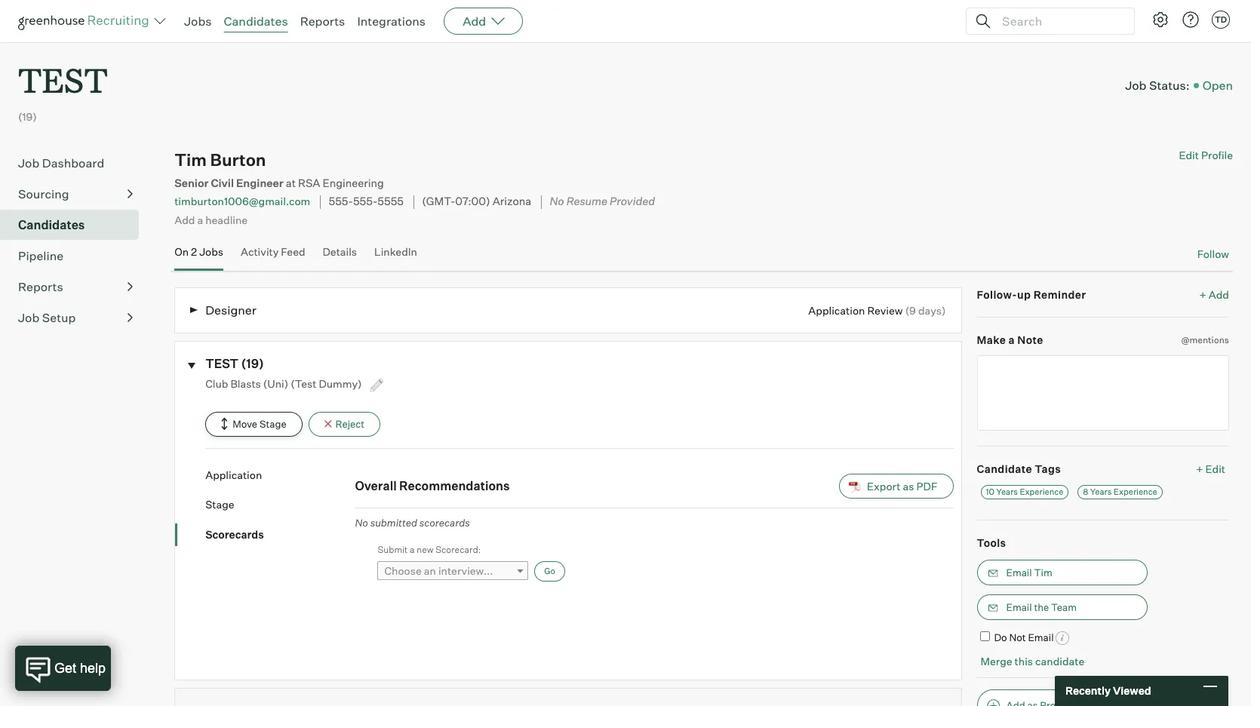 Task type: vqa. For each thing, say whether or not it's contained in the screenshot.
the bottommost No
yes



Task type: describe. For each thing, give the bounding box(es) containing it.
new
[[417, 544, 434, 556]]

07:00)
[[456, 195, 490, 209]]

review
[[868, 304, 904, 317]]

add for add
[[463, 14, 486, 29]]

headline
[[205, 214, 248, 226]]

do
[[995, 632, 1008, 644]]

stage link
[[206, 498, 355, 512]]

application for application
[[206, 469, 262, 481]]

1 horizontal spatial reports
[[300, 14, 345, 29]]

linkedin
[[375, 245, 418, 258]]

overall
[[355, 478, 397, 494]]

recommendations
[[400, 478, 510, 494]]

make a note
[[978, 334, 1044, 347]]

years for 10
[[997, 487, 1019, 498]]

recently viewed
[[1066, 685, 1152, 698]]

job for job status:
[[1126, 78, 1147, 93]]

viewed
[[1114, 685, 1152, 698]]

years for 8
[[1091, 487, 1113, 498]]

details link
[[323, 245, 357, 267]]

designer
[[206, 302, 257, 318]]

add inside "link"
[[1210, 288, 1230, 301]]

civil
[[211, 177, 234, 190]]

0 vertical spatial edit
[[1180, 149, 1200, 162]]

as
[[903, 480, 915, 493]]

scorecard:
[[436, 544, 481, 556]]

sourcing link
[[18, 185, 133, 203]]

sourcing
[[18, 187, 69, 202]]

follow
[[1198, 248, 1230, 261]]

team
[[1052, 602, 1078, 614]]

timburton1006@gmail.com
[[175, 195, 311, 208]]

jobs link
[[184, 14, 212, 29]]

0 horizontal spatial candidates link
[[18, 216, 133, 234]]

test for test
[[18, 57, 108, 102]]

stage inside move stage button
[[260, 418, 287, 430]]

export as pdf link
[[840, 474, 954, 499]]

the
[[1035, 602, 1050, 614]]

pipeline
[[18, 249, 64, 264]]

job status:
[[1126, 78, 1191, 93]]

Search text field
[[999, 10, 1121, 32]]

move stage
[[233, 418, 287, 430]]

club
[[206, 377, 228, 390]]

tools
[[978, 537, 1007, 550]]

profile
[[1202, 149, 1234, 162]]

10
[[987, 487, 995, 498]]

reminder
[[1034, 288, 1087, 301]]

configure image
[[1152, 11, 1170, 29]]

+ edit
[[1197, 463, 1226, 475]]

merge
[[981, 656, 1013, 669]]

interview...
[[439, 564, 494, 577]]

experience for 10 years experience
[[1020, 487, 1064, 498]]

td
[[1216, 14, 1228, 25]]

(gmt-
[[422, 195, 456, 209]]

scorecards link
[[206, 527, 355, 542]]

blasts
[[231, 377, 261, 390]]

no resume provided
[[550, 195, 655, 209]]

integrations
[[357, 14, 426, 29]]

8 years experience
[[1084, 487, 1158, 498]]

no submitted scorecards
[[355, 517, 470, 529]]

make
[[978, 334, 1007, 347]]

choose an interview... link
[[378, 561, 529, 580]]

follow link
[[1198, 247, 1230, 262]]

email tim
[[1007, 567, 1053, 579]]

move
[[233, 418, 258, 430]]

export as pdf
[[868, 480, 938, 493]]

0 vertical spatial jobs
[[184, 14, 212, 29]]

(uni)
[[263, 377, 289, 390]]

merge this candidate link
[[981, 656, 1085, 669]]

a for make
[[1009, 334, 1016, 347]]

tim burton senior civil engineer at rsa engineering
[[175, 150, 384, 190]]

2 555- from the left
[[353, 195, 378, 209]]

job dashboard link
[[18, 154, 133, 172]]

merge this candidate
[[981, 656, 1085, 669]]

job for job dashboard
[[18, 156, 39, 171]]

candidate tags
[[978, 463, 1062, 475]]

an
[[424, 564, 436, 577]]

(test
[[291, 377, 317, 390]]

move stage button
[[206, 412, 303, 437]]

test for test (19)
[[206, 356, 239, 372]]

greenhouse recruiting image
[[18, 12, 154, 30]]

+ add
[[1200, 288, 1230, 301]]

1 vertical spatial candidates
[[18, 218, 85, 233]]

senior
[[175, 177, 209, 190]]

details
[[323, 245, 357, 258]]

arizona
[[493, 195, 532, 209]]

2 vertical spatial email
[[1029, 632, 1055, 644]]

provided
[[610, 195, 655, 209]]

submit a new scorecard:
[[378, 544, 481, 556]]

tim inside button
[[1035, 567, 1053, 579]]

resume
[[567, 195, 608, 209]]

add a headline
[[175, 214, 248, 226]]

activity feed link
[[241, 245, 305, 267]]

0 horizontal spatial (19)
[[18, 110, 37, 123]]

1 vertical spatial reports link
[[18, 278, 133, 296]]

export
[[868, 480, 901, 493]]

(9
[[906, 304, 917, 317]]

edit inside + edit link
[[1206, 463, 1226, 475]]

recently
[[1066, 685, 1112, 698]]

activity feed
[[241, 245, 305, 258]]

rsa
[[298, 177, 321, 190]]

@mentions link
[[1182, 333, 1230, 348]]



Task type: locate. For each thing, give the bounding box(es) containing it.
dashboard
[[42, 156, 104, 171]]

edit profile link
[[1180, 149, 1234, 162]]

dummy)
[[319, 377, 362, 390]]

1 vertical spatial email
[[1007, 602, 1033, 614]]

at
[[286, 177, 296, 190]]

overall recommendations
[[355, 478, 510, 494]]

candidates link down the sourcing link
[[18, 216, 133, 234]]

candidate
[[978, 463, 1033, 475]]

2
[[191, 245, 197, 258]]

0 vertical spatial stage
[[260, 418, 287, 430]]

test down greenhouse recruiting image
[[18, 57, 108, 102]]

@mentions
[[1182, 335, 1230, 346]]

burton
[[210, 150, 266, 170]]

0 vertical spatial no
[[550, 195, 564, 209]]

0 vertical spatial a
[[197, 214, 203, 226]]

0 vertical spatial reports link
[[300, 14, 345, 29]]

1 vertical spatial tim
[[1035, 567, 1053, 579]]

2 years from the left
[[1091, 487, 1113, 498]]

add inside popup button
[[463, 14, 486, 29]]

2 vertical spatial job
[[18, 310, 39, 326]]

+ for + add
[[1200, 288, 1207, 301]]

email right not
[[1029, 632, 1055, 644]]

experience inside 8 years experience link
[[1114, 487, 1158, 498]]

tim
[[175, 150, 207, 170], [1035, 567, 1053, 579]]

0 horizontal spatial candidates
[[18, 218, 85, 233]]

1 vertical spatial add
[[175, 214, 195, 226]]

no
[[550, 195, 564, 209], [355, 517, 368, 529]]

reports link
[[300, 14, 345, 29], [18, 278, 133, 296]]

job left setup
[[18, 310, 39, 326]]

years inside 8 years experience link
[[1091, 487, 1113, 498]]

2 experience from the left
[[1114, 487, 1158, 498]]

+ add link
[[1200, 287, 1230, 302]]

None text field
[[978, 355, 1230, 431]]

on 2 jobs link
[[175, 245, 224, 267]]

1 horizontal spatial candidates
[[224, 14, 288, 29]]

email the team
[[1007, 602, 1078, 614]]

engineering
[[323, 177, 384, 190]]

0 horizontal spatial tim
[[175, 150, 207, 170]]

(19) up blasts
[[241, 356, 264, 372]]

candidates link right jobs link
[[224, 14, 288, 29]]

email the team button
[[978, 595, 1148, 620]]

1 vertical spatial edit
[[1206, 463, 1226, 475]]

0 horizontal spatial application
[[206, 469, 262, 481]]

experience for 8 years experience
[[1114, 487, 1158, 498]]

reports link up 'job setup' link
[[18, 278, 133, 296]]

1 555- from the left
[[329, 195, 353, 209]]

1 vertical spatial stage
[[206, 498, 235, 511]]

1 vertical spatial reports
[[18, 280, 63, 295]]

+ inside "link"
[[1200, 288, 1207, 301]]

555-555-5555
[[329, 195, 404, 209]]

1 horizontal spatial experience
[[1114, 487, 1158, 498]]

0 vertical spatial +
[[1200, 288, 1207, 301]]

1 vertical spatial +
[[1197, 463, 1204, 475]]

(gmt-07:00) arizona
[[422, 195, 532, 209]]

candidates right jobs link
[[224, 14, 288, 29]]

td button
[[1213, 11, 1231, 29]]

follow-
[[978, 288, 1018, 301]]

+ for + edit
[[1197, 463, 1204, 475]]

0 horizontal spatial stage
[[206, 498, 235, 511]]

candidates down sourcing
[[18, 218, 85, 233]]

job setup link
[[18, 309, 133, 327]]

no left submitted
[[355, 517, 368, 529]]

add for add a headline
[[175, 214, 195, 226]]

10 years experience link
[[981, 486, 1069, 500]]

reports inside 'link'
[[18, 280, 63, 295]]

test
[[18, 57, 108, 102], [206, 356, 239, 372]]

submit
[[378, 544, 408, 556]]

stage up scorecards
[[206, 498, 235, 511]]

1 horizontal spatial application
[[809, 304, 866, 317]]

experience down tags
[[1020, 487, 1064, 498]]

0 horizontal spatial reports
[[18, 280, 63, 295]]

choose an interview...
[[385, 564, 494, 577]]

a left new
[[410, 544, 415, 556]]

8
[[1084, 487, 1089, 498]]

open
[[1203, 78, 1234, 93]]

email
[[1007, 567, 1033, 579], [1007, 602, 1033, 614], [1029, 632, 1055, 644]]

candidate
[[1036, 656, 1085, 669]]

email left the
[[1007, 602, 1033, 614]]

edit profile
[[1180, 149, 1234, 162]]

add
[[463, 14, 486, 29], [175, 214, 195, 226], [1210, 288, 1230, 301]]

integrations link
[[357, 14, 426, 29]]

0 horizontal spatial experience
[[1020, 487, 1064, 498]]

reject button
[[308, 412, 381, 437]]

0 vertical spatial add
[[463, 14, 486, 29]]

add button
[[444, 8, 523, 35]]

0 horizontal spatial edit
[[1180, 149, 1200, 162]]

job dashboard
[[18, 156, 104, 171]]

application left review
[[809, 304, 866, 317]]

2 vertical spatial add
[[1210, 288, 1230, 301]]

a
[[197, 214, 203, 226], [1009, 334, 1016, 347], [410, 544, 415, 556]]

email inside "email tim" button
[[1007, 567, 1033, 579]]

engineer
[[236, 177, 284, 190]]

(19) down test link on the top
[[18, 110, 37, 123]]

stage inside stage link
[[206, 498, 235, 511]]

0 vertical spatial candidates
[[224, 14, 288, 29]]

1 vertical spatial test
[[206, 356, 239, 372]]

0 vertical spatial job
[[1126, 78, 1147, 93]]

scorecards
[[420, 517, 470, 529]]

1 horizontal spatial years
[[1091, 487, 1113, 498]]

1 horizontal spatial reports link
[[300, 14, 345, 29]]

1 vertical spatial jobs
[[199, 245, 224, 258]]

go
[[545, 566, 556, 577]]

0 vertical spatial candidates link
[[224, 14, 288, 29]]

a for submit
[[410, 544, 415, 556]]

0 horizontal spatial no
[[355, 517, 368, 529]]

years right 8
[[1091, 487, 1113, 498]]

1 horizontal spatial edit
[[1206, 463, 1226, 475]]

(19)
[[18, 110, 37, 123], [241, 356, 264, 372]]

tim inside tim burton senior civil engineer at rsa engineering
[[175, 150, 207, 170]]

0 horizontal spatial a
[[197, 214, 203, 226]]

email up "email the team"
[[1007, 567, 1033, 579]]

0 vertical spatial email
[[1007, 567, 1033, 579]]

no for no resume provided
[[550, 195, 564, 209]]

email tim button
[[978, 560, 1148, 586]]

edit
[[1180, 149, 1200, 162], [1206, 463, 1226, 475]]

1 years from the left
[[997, 487, 1019, 498]]

0 horizontal spatial reports link
[[18, 278, 133, 296]]

application inside application link
[[206, 469, 262, 481]]

job left status:
[[1126, 78, 1147, 93]]

0 horizontal spatial add
[[175, 214, 195, 226]]

candidates link
[[224, 14, 288, 29], [18, 216, 133, 234]]

up
[[1018, 288, 1032, 301]]

0 vertical spatial test
[[18, 57, 108, 102]]

td button
[[1210, 8, 1234, 32]]

years inside 10 years experience link
[[997, 487, 1019, 498]]

no left resume
[[550, 195, 564, 209]]

scorecards
[[206, 528, 264, 541]]

stage right move
[[260, 418, 287, 430]]

job for job setup
[[18, 310, 39, 326]]

email for email tim
[[1007, 567, 1033, 579]]

1 horizontal spatial no
[[550, 195, 564, 209]]

pipeline link
[[18, 247, 133, 265]]

on
[[175, 245, 189, 258]]

candidates
[[224, 14, 288, 29], [18, 218, 85, 233]]

jobs inside on 2 jobs link
[[199, 245, 224, 258]]

1 vertical spatial application
[[206, 469, 262, 481]]

a left the headline
[[197, 214, 203, 226]]

application for application review (9 days)
[[809, 304, 866, 317]]

years
[[997, 487, 1019, 498], [1091, 487, 1113, 498]]

1 horizontal spatial candidates link
[[224, 14, 288, 29]]

1 vertical spatial (19)
[[241, 356, 264, 372]]

2 horizontal spatial a
[[1009, 334, 1016, 347]]

linkedin link
[[375, 245, 418, 267]]

choose
[[385, 564, 422, 577]]

1 horizontal spatial a
[[410, 544, 415, 556]]

tags
[[1036, 463, 1062, 475]]

1 vertical spatial a
[[1009, 334, 1016, 347]]

reports link left integrations link
[[300, 14, 345, 29]]

1 horizontal spatial add
[[463, 14, 486, 29]]

email for email the team
[[1007, 602, 1033, 614]]

0 vertical spatial tim
[[175, 150, 207, 170]]

1 horizontal spatial stage
[[260, 418, 287, 430]]

0 vertical spatial application
[[809, 304, 866, 317]]

not
[[1010, 632, 1027, 644]]

follow-up reminder
[[978, 288, 1087, 301]]

2 vertical spatial a
[[410, 544, 415, 556]]

a for add
[[197, 214, 203, 226]]

experience right 8
[[1114, 487, 1158, 498]]

test up the club
[[206, 356, 239, 372]]

0 horizontal spatial test
[[18, 57, 108, 102]]

+ edit link
[[1193, 459, 1230, 479]]

go link
[[535, 561, 566, 582]]

days)
[[919, 304, 947, 317]]

years right 10
[[997, 487, 1019, 498]]

reports left integrations link
[[300, 14, 345, 29]]

feed
[[281, 245, 305, 258]]

email inside email the team 'button'
[[1007, 602, 1033, 614]]

0 horizontal spatial years
[[997, 487, 1019, 498]]

no for no submitted scorecards
[[355, 517, 368, 529]]

1 horizontal spatial tim
[[1035, 567, 1053, 579]]

reports down pipeline at the left top
[[18, 280, 63, 295]]

timburton1006@gmail.com link
[[175, 195, 311, 208]]

1 horizontal spatial test
[[206, 356, 239, 372]]

tim up senior
[[175, 150, 207, 170]]

a left note
[[1009, 334, 1016, 347]]

2 horizontal spatial add
[[1210, 288, 1230, 301]]

experience inside 10 years experience link
[[1020, 487, 1064, 498]]

job up sourcing
[[18, 156, 39, 171]]

test (19)
[[206, 356, 264, 372]]

0 vertical spatial reports
[[300, 14, 345, 29]]

tim up the
[[1035, 567, 1053, 579]]

0 vertical spatial (19)
[[18, 110, 37, 123]]

application down move
[[206, 469, 262, 481]]

1 vertical spatial job
[[18, 156, 39, 171]]

application review (9 days)
[[809, 304, 947, 317]]

1 experience from the left
[[1020, 487, 1064, 498]]

Do Not Email checkbox
[[981, 632, 990, 642]]

1 vertical spatial no
[[355, 517, 368, 529]]

1 vertical spatial candidates link
[[18, 216, 133, 234]]

1 horizontal spatial (19)
[[241, 356, 264, 372]]

reports
[[300, 14, 345, 29], [18, 280, 63, 295]]



